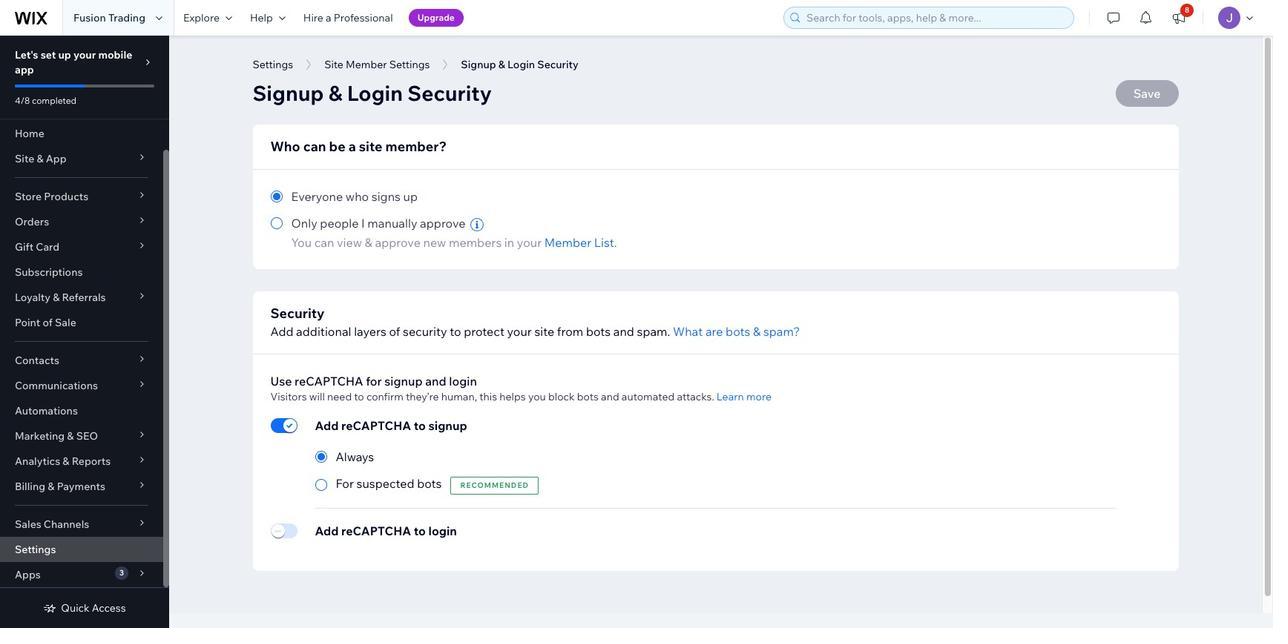Task type: vqa. For each thing, say whether or not it's contained in the screenshot.
Setup 'LINK'
no



Task type: describe. For each thing, give the bounding box(es) containing it.
site & app
[[15, 152, 66, 165]]

security
[[403, 324, 447, 339]]

member inside button
[[346, 58, 387, 71]]

suspected
[[357, 476, 414, 491]]

only
[[291, 216, 317, 231]]

recaptcha for add recaptcha to signup
[[341, 419, 411, 433]]

and inside the security add additional layers of security to protect your site from bots and spam. what are bots & spam?
[[613, 324, 634, 339]]

let's set up your mobile app
[[15, 48, 132, 76]]

& for marketing & seo popup button
[[67, 430, 74, 443]]

channels
[[44, 518, 89, 531]]

recommended
[[460, 481, 529, 491]]

signup & login security button
[[454, 53, 586, 76]]

add recaptcha to signup
[[315, 419, 467, 433]]

to inside use recaptcha for signup and login visitors will need to confirm they're human, this helps you block bots and automated attacks. learn more
[[354, 390, 364, 404]]

to inside the security add additional layers of security to protect your site from bots and spam. what are bots & spam?
[[450, 324, 461, 339]]

help
[[250, 11, 273, 24]]

point of sale link
[[0, 310, 163, 335]]

signup inside button
[[461, 58, 496, 71]]

hire a professional link
[[294, 0, 402, 36]]

sale
[[55, 316, 76, 329]]

manually
[[368, 216, 417, 231]]

referrals
[[62, 291, 106, 304]]

card
[[36, 240, 60, 254]]

can for you
[[314, 235, 334, 250]]

view
[[337, 235, 362, 250]]

recaptcha for add recaptcha to login
[[341, 524, 411, 539]]

fusion trading
[[73, 11, 145, 24]]

home
[[15, 127, 44, 140]]

option group containing everyone who signs up
[[270, 188, 1161, 252]]

protect
[[464, 324, 505, 339]]

marketing
[[15, 430, 65, 443]]

for
[[336, 476, 354, 491]]

new
[[423, 235, 446, 250]]

site inside the security add additional layers of security to protect your site from bots and spam. what are bots & spam?
[[535, 324, 554, 339]]

1 vertical spatial and
[[425, 374, 446, 389]]

1 horizontal spatial security
[[408, 80, 492, 106]]

everyone who signs up
[[291, 189, 418, 204]]

point of sale
[[15, 316, 76, 329]]

quick access
[[61, 602, 126, 615]]

member list. button
[[544, 234, 617, 252]]

gift
[[15, 240, 34, 254]]

signup for for
[[385, 374, 423, 389]]

mobile
[[98, 48, 132, 62]]

seo
[[76, 430, 98, 443]]

to down the for suspected bots
[[414, 524, 426, 539]]

marketing & seo button
[[0, 424, 163, 449]]

security inside the security add additional layers of security to protect your site from bots and spam. what are bots & spam?
[[270, 305, 325, 322]]

payments
[[57, 480, 105, 493]]

can for who
[[303, 138, 326, 155]]

access
[[92, 602, 126, 615]]

up inside let's set up your mobile app
[[58, 48, 71, 62]]

in
[[504, 235, 514, 250]]

1 vertical spatial member
[[544, 235, 592, 250]]

1 vertical spatial signup & login security
[[253, 80, 492, 106]]

attacks.
[[677, 390, 714, 404]]

2 vertical spatial and
[[601, 390, 619, 404]]

list.
[[594, 235, 617, 250]]

billing
[[15, 480, 45, 493]]

communications button
[[0, 373, 163, 398]]

spam?
[[763, 324, 800, 339]]

explore
[[183, 11, 220, 24]]

helps
[[500, 390, 526, 404]]

you can view & approve new members in your member list.
[[291, 235, 617, 250]]

fusion
[[73, 11, 106, 24]]

& for analytics & reports popup button
[[63, 455, 69, 468]]

4/8
[[15, 95, 30, 106]]

loyalty
[[15, 291, 50, 304]]

0 vertical spatial a
[[326, 11, 331, 24]]

& for signup & login security button
[[498, 58, 505, 71]]

completed
[[32, 95, 77, 106]]

sidebar element
[[0, 36, 169, 628]]

set
[[41, 48, 56, 62]]

for
[[366, 374, 382, 389]]

for suspected bots
[[336, 476, 442, 491]]

quick access button
[[43, 602, 126, 615]]

quick
[[61, 602, 90, 615]]

marketing & seo
[[15, 430, 98, 443]]

be
[[329, 138, 345, 155]]

communications
[[15, 379, 98, 393]]

need
[[327, 390, 352, 404]]

sales channels
[[15, 518, 89, 531]]

hire a professional
[[303, 11, 393, 24]]

gift card button
[[0, 234, 163, 260]]

professional
[[334, 11, 393, 24]]

who
[[270, 138, 300, 155]]

upgrade
[[417, 12, 455, 23]]

hire
[[303, 11, 323, 24]]

i
[[361, 216, 365, 231]]

members
[[449, 235, 502, 250]]

& for site & app dropdown button
[[37, 152, 43, 165]]

recaptcha for use recaptcha for signup and login visitors will need to confirm they're human, this helps you block bots and automated attacks. learn more
[[295, 374, 363, 389]]

store products
[[15, 190, 88, 203]]

site for site & app
[[15, 152, 34, 165]]

you
[[528, 390, 546, 404]]

analytics & reports
[[15, 455, 111, 468]]

settings link
[[0, 537, 163, 562]]

Search for tools, apps, help & more... field
[[802, 7, 1069, 28]]

site member settings button
[[317, 53, 437, 76]]

always
[[336, 450, 374, 465]]

are
[[706, 324, 723, 339]]

option group containing always
[[315, 448, 539, 495]]

approve for &
[[375, 235, 421, 250]]

additional
[[296, 324, 351, 339]]

& inside the security add additional layers of security to protect your site from bots and spam. what are bots & spam?
[[753, 324, 761, 339]]

site for site member settings
[[324, 58, 344, 71]]

orders
[[15, 215, 49, 229]]

you
[[291, 235, 312, 250]]

add inside the security add additional layers of security to protect your site from bots and spam. what are bots & spam?
[[270, 324, 293, 339]]

store
[[15, 190, 42, 203]]



Task type: locate. For each thing, give the bounding box(es) containing it.
of inside point of sale link
[[43, 316, 53, 329]]

who
[[346, 189, 369, 204]]

login inside use recaptcha for signup and login visitors will need to confirm they're human, this helps you block bots and automated attacks. learn more
[[449, 374, 477, 389]]

your inside the security add additional layers of security to protect your site from bots and spam. what are bots & spam?
[[507, 324, 532, 339]]

signup up the confirm
[[385, 374, 423, 389]]

bots inside use recaptcha for signup and login visitors will need to confirm they're human, this helps you block bots and automated attacks. learn more
[[577, 390, 599, 404]]

1 vertical spatial site
[[15, 152, 34, 165]]

1 vertical spatial signup
[[429, 419, 467, 433]]

0 vertical spatial option group
[[270, 188, 1161, 252]]

approve down manually
[[375, 235, 421, 250]]

site inside dropdown button
[[15, 152, 34, 165]]

your for security
[[507, 324, 532, 339]]

to left protect
[[450, 324, 461, 339]]

contacts button
[[0, 348, 163, 373]]

& inside button
[[498, 58, 505, 71]]

1 horizontal spatial login
[[508, 58, 535, 71]]

0 vertical spatial site
[[359, 138, 383, 155]]

to right need
[[354, 390, 364, 404]]

can left be
[[303, 138, 326, 155]]

0 vertical spatial your
[[73, 48, 96, 62]]

upgrade button
[[409, 9, 464, 27]]

& for billing & payments dropdown button on the bottom
[[48, 480, 55, 493]]

0 vertical spatial signup
[[461, 58, 496, 71]]

a
[[326, 11, 331, 24], [348, 138, 356, 155]]

to
[[450, 324, 461, 339], [354, 390, 364, 404], [414, 419, 426, 433], [414, 524, 426, 539]]

3
[[119, 568, 124, 578]]

0 horizontal spatial signup
[[253, 80, 324, 106]]

bots right "are"
[[726, 324, 750, 339]]

point
[[15, 316, 40, 329]]

settings
[[253, 58, 293, 71], [389, 58, 430, 71], [15, 543, 56, 557]]

1 horizontal spatial signup
[[429, 419, 467, 433]]

0 vertical spatial and
[[613, 324, 634, 339]]

1 vertical spatial security
[[408, 80, 492, 106]]

analytics
[[15, 455, 60, 468]]

add for add recaptcha to signup
[[315, 419, 339, 433]]

approve for manually
[[420, 216, 466, 231]]

1 horizontal spatial site
[[324, 58, 344, 71]]

login inside signup & login security button
[[508, 58, 535, 71]]

0 horizontal spatial site
[[15, 152, 34, 165]]

0 vertical spatial security
[[537, 58, 579, 71]]

site left from
[[535, 324, 554, 339]]

confirm
[[367, 390, 404, 404]]

recaptcha down suspected
[[341, 524, 411, 539]]

1 vertical spatial a
[[348, 138, 356, 155]]

up right set
[[58, 48, 71, 62]]

app
[[15, 63, 34, 76]]

1 vertical spatial can
[[314, 235, 334, 250]]

trading
[[108, 11, 145, 24]]

1 vertical spatial site
[[535, 324, 554, 339]]

0 vertical spatial up
[[58, 48, 71, 62]]

member?
[[386, 138, 447, 155]]

add for add recaptcha to login
[[315, 524, 339, 539]]

of inside the security add additional layers of security to protect your site from bots and spam. what are bots & spam?
[[389, 324, 400, 339]]

0 horizontal spatial settings
[[15, 543, 56, 557]]

people
[[320, 216, 359, 231]]

products
[[44, 190, 88, 203]]

a right hire
[[326, 11, 331, 24]]

your inside let's set up your mobile app
[[73, 48, 96, 62]]

and up they're
[[425, 374, 446, 389]]

more
[[746, 390, 772, 404]]

of
[[43, 316, 53, 329], [389, 324, 400, 339]]

up right signs
[[403, 189, 418, 204]]

bots right suspected
[[417, 476, 442, 491]]

2 horizontal spatial security
[[537, 58, 579, 71]]

8
[[1185, 5, 1190, 15]]

1 vertical spatial login
[[429, 524, 457, 539]]

and left automated
[[601, 390, 619, 404]]

bots right block
[[577, 390, 599, 404]]

your for you
[[517, 235, 542, 250]]

& for loyalty & referrals popup button
[[53, 291, 60, 304]]

settings button
[[245, 53, 301, 76]]

from
[[557, 324, 583, 339]]

2 vertical spatial your
[[507, 324, 532, 339]]

0 vertical spatial can
[[303, 138, 326, 155]]

0 vertical spatial approve
[[420, 216, 466, 231]]

store products button
[[0, 184, 163, 209]]

learn more link
[[717, 390, 772, 404]]

bots right from
[[586, 324, 611, 339]]

app
[[46, 152, 66, 165]]

site right be
[[359, 138, 383, 155]]

1 horizontal spatial a
[[348, 138, 356, 155]]

recaptcha down the confirm
[[341, 419, 411, 433]]

loyalty & referrals
[[15, 291, 106, 304]]

visitors
[[270, 390, 307, 404]]

they're
[[406, 390, 439, 404]]

add down the for
[[315, 524, 339, 539]]

approve up new
[[420, 216, 466, 231]]

signup
[[461, 58, 496, 71], [253, 80, 324, 106]]

billing & payments
[[15, 480, 105, 493]]

0 horizontal spatial security
[[270, 305, 325, 322]]

member left list. at top
[[544, 235, 592, 250]]

site member settings
[[324, 58, 430, 71]]

settings down help button
[[253, 58, 293, 71]]

0 horizontal spatial a
[[326, 11, 331, 24]]

1 vertical spatial signup
[[253, 80, 324, 106]]

1 vertical spatial option group
[[315, 448, 539, 495]]

site down hire a professional link
[[324, 58, 344, 71]]

learn
[[717, 390, 744, 404]]

bots
[[586, 324, 611, 339], [726, 324, 750, 339], [577, 390, 599, 404], [417, 476, 442, 491]]

2 horizontal spatial settings
[[389, 58, 430, 71]]

settings inside the sidebar element
[[15, 543, 56, 557]]

orders button
[[0, 209, 163, 234]]

to down they're
[[414, 419, 426, 433]]

site
[[324, 58, 344, 71], [15, 152, 34, 165]]

signup inside use recaptcha for signup and login visitors will need to confirm they're human, this helps you block bots and automated attacks. learn more
[[385, 374, 423, 389]]

2 vertical spatial recaptcha
[[341, 524, 411, 539]]

recaptcha inside use recaptcha for signup and login visitors will need to confirm they're human, this helps you block bots and automated attacks. learn more
[[295, 374, 363, 389]]

login down the for suspected bots
[[429, 524, 457, 539]]

subscriptions
[[15, 266, 83, 279]]

settings for settings button
[[253, 58, 293, 71]]

1 horizontal spatial up
[[403, 189, 418, 204]]

and left spam.
[[613, 324, 634, 339]]

1 vertical spatial login
[[347, 80, 403, 106]]

add
[[270, 324, 293, 339], [315, 419, 339, 433], [315, 524, 339, 539]]

1 horizontal spatial settings
[[253, 58, 293, 71]]

signup down human,
[[429, 419, 467, 433]]

add down will
[[315, 419, 339, 433]]

8 button
[[1163, 0, 1195, 36]]

signup down 'upgrade' button
[[461, 58, 496, 71]]

login up human,
[[449, 374, 477, 389]]

1 vertical spatial approve
[[375, 235, 421, 250]]

member down professional
[[346, 58, 387, 71]]

4/8 completed
[[15, 95, 77, 106]]

0 horizontal spatial member
[[346, 58, 387, 71]]

0 horizontal spatial up
[[58, 48, 71, 62]]

login
[[449, 374, 477, 389], [429, 524, 457, 539]]

what
[[673, 324, 703, 339]]

your right in
[[517, 235, 542, 250]]

0 vertical spatial recaptcha
[[295, 374, 363, 389]]

reports
[[72, 455, 111, 468]]

settings down 'upgrade' button
[[389, 58, 430, 71]]

0 vertical spatial site
[[324, 58, 344, 71]]

loyalty & referrals button
[[0, 285, 163, 310]]

who can be a site member?
[[270, 138, 447, 155]]

site inside button
[[324, 58, 344, 71]]

1 horizontal spatial member
[[544, 235, 592, 250]]

0 vertical spatial signup & login security
[[461, 58, 579, 71]]

billing & payments button
[[0, 474, 163, 499]]

what are bots & spam? link
[[673, 323, 800, 341]]

0 horizontal spatial signup
[[385, 374, 423, 389]]

use recaptcha for signup and login visitors will need to confirm they're human, this helps you block bots and automated attacks. learn more
[[270, 374, 772, 404]]

your left mobile
[[73, 48, 96, 62]]

1 vertical spatial your
[[517, 235, 542, 250]]

2 vertical spatial add
[[315, 524, 339, 539]]

automations
[[15, 404, 78, 418]]

can
[[303, 138, 326, 155], [314, 235, 334, 250]]

signup
[[385, 374, 423, 389], [429, 419, 467, 433]]

0 vertical spatial add
[[270, 324, 293, 339]]

settings down sales
[[15, 543, 56, 557]]

0 horizontal spatial site
[[359, 138, 383, 155]]

member
[[346, 58, 387, 71], [544, 235, 592, 250]]

contacts
[[15, 354, 59, 367]]

automations link
[[0, 398, 163, 424]]

spam.
[[637, 324, 670, 339]]

settings for settings link in the left bottom of the page
[[15, 543, 56, 557]]

1 vertical spatial up
[[403, 189, 418, 204]]

1 vertical spatial add
[[315, 419, 339, 433]]

of left 'sale'
[[43, 316, 53, 329]]

0 horizontal spatial of
[[43, 316, 53, 329]]

block
[[548, 390, 575, 404]]

security
[[537, 58, 579, 71], [408, 80, 492, 106], [270, 305, 325, 322]]

only people i manually approve
[[291, 216, 468, 231]]

up
[[58, 48, 71, 62], [403, 189, 418, 204]]

0 vertical spatial login
[[449, 374, 477, 389]]

site & app button
[[0, 146, 163, 171]]

0 horizontal spatial login
[[347, 80, 403, 106]]

gift card
[[15, 240, 60, 254]]

can right you at the top
[[314, 235, 334, 250]]

1 horizontal spatial signup
[[461, 58, 496, 71]]

signup down settings button
[[253, 80, 324, 106]]

0 vertical spatial signup
[[385, 374, 423, 389]]

recaptcha up need
[[295, 374, 363, 389]]

signup & login security
[[461, 58, 579, 71], [253, 80, 492, 106]]

1 vertical spatial recaptcha
[[341, 419, 411, 433]]

1 horizontal spatial site
[[535, 324, 554, 339]]

let's
[[15, 48, 38, 62]]

1 horizontal spatial of
[[389, 324, 400, 339]]

0 vertical spatial login
[[508, 58, 535, 71]]

option group
[[270, 188, 1161, 252], [315, 448, 539, 495]]

0 vertical spatial member
[[346, 58, 387, 71]]

your right protect
[[507, 324, 532, 339]]

add left 'additional'
[[270, 324, 293, 339]]

a right be
[[348, 138, 356, 155]]

layers
[[354, 324, 387, 339]]

everyone
[[291, 189, 343, 204]]

analytics & reports button
[[0, 449, 163, 474]]

signup & login security inside button
[[461, 58, 579, 71]]

help button
[[241, 0, 294, 36]]

of right the layers
[[389, 324, 400, 339]]

site down home
[[15, 152, 34, 165]]

2 vertical spatial security
[[270, 305, 325, 322]]

home link
[[0, 121, 163, 146]]

add recaptcha to login
[[315, 524, 457, 539]]

signup for to
[[429, 419, 467, 433]]

security inside button
[[537, 58, 579, 71]]



